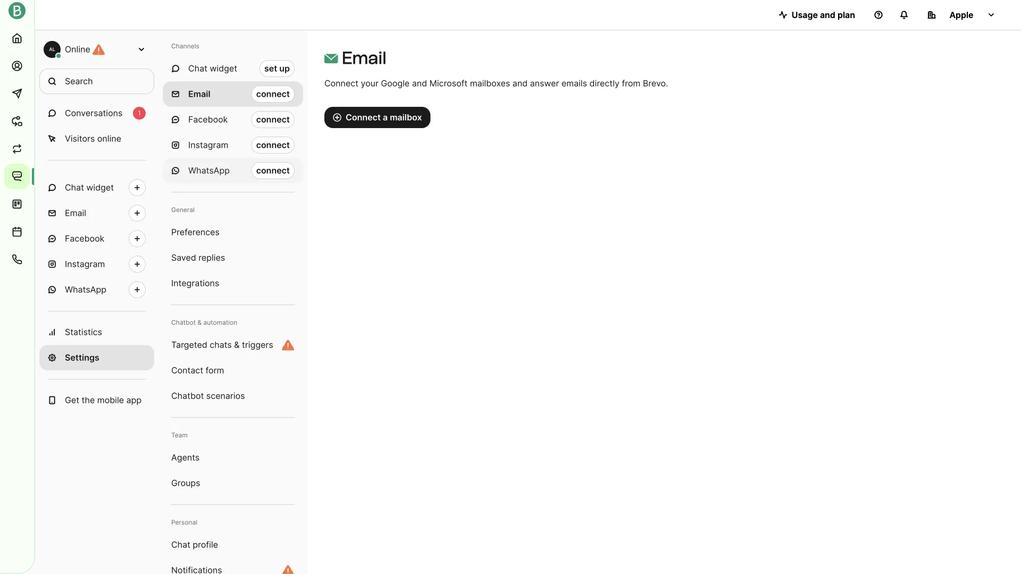 Task type: describe. For each thing, give the bounding box(es) containing it.
get the mobile app link
[[39, 388, 154, 413]]

settings
[[65, 353, 99, 363]]

preferences link
[[163, 220, 303, 245]]

targeted chats & triggers
[[171, 340, 273, 350]]

agents link
[[163, 445, 303, 471]]

1 vertical spatial whatsapp
[[65, 285, 106, 295]]

the
[[82, 395, 95, 406]]

search
[[65, 76, 93, 86]]

1 vertical spatial instagram
[[65, 259, 105, 270]]

connect for connect your google and microsoft mailboxes and answer emails directly from brevo.
[[325, 78, 359, 89]]

profile
[[193, 540, 218, 550]]

replies
[[199, 253, 225, 263]]

facebook link
[[39, 226, 154, 252]]

saved replies link
[[163, 245, 303, 271]]

groups link
[[163, 471, 303, 496]]

al
[[49, 47, 55, 52]]

chat profile
[[171, 540, 218, 550]]

mailbox
[[390, 112, 422, 123]]

1 horizontal spatial chat widget
[[188, 63, 237, 74]]

connect your google and microsoft mailboxes and answer emails directly from brevo.
[[325, 78, 669, 89]]

integrations
[[171, 278, 219, 289]]

brevo.
[[643, 78, 669, 89]]

instagram link
[[39, 252, 154, 277]]

visitors
[[65, 134, 95, 144]]

chatbot for chatbot & automation
[[171, 319, 196, 327]]

contact
[[171, 366, 203, 376]]

a
[[383, 112, 388, 123]]

chatbot for chatbot scenarios
[[171, 391, 204, 401]]

form
[[206, 366, 224, 376]]

search link
[[39, 69, 154, 94]]

chat profile link
[[163, 533, 303, 558]]

visitors online link
[[39, 126, 154, 152]]

from
[[622, 78, 641, 89]]

0 vertical spatial facebook
[[188, 114, 228, 125]]

chatbot & automation
[[171, 319, 237, 327]]

1
[[138, 109, 141, 117]]

2 horizontal spatial email
[[342, 48, 387, 68]]

your
[[361, 78, 379, 89]]

contact form
[[171, 366, 224, 376]]

up
[[279, 63, 290, 74]]

google
[[381, 78, 410, 89]]

targeted chats & triggers link
[[163, 333, 303, 358]]

1 horizontal spatial and
[[513, 78, 528, 89]]

get the mobile app
[[65, 395, 142, 406]]

preferences
[[171, 227, 220, 238]]

apple button
[[919, 4, 1005, 26]]

statistics
[[65, 327, 102, 338]]

online
[[97, 134, 121, 144]]

app
[[126, 395, 142, 406]]

connect for whatsapp
[[256, 165, 290, 176]]

answer
[[530, 78, 559, 89]]

& inside 'link'
[[234, 340, 240, 350]]

online
[[65, 44, 90, 55]]

general
[[171, 206, 195, 214]]

automation
[[204, 319, 237, 327]]

scenarios
[[206, 391, 245, 401]]

1 vertical spatial email
[[188, 89, 211, 99]]

groups
[[171, 478, 200, 489]]

chats
[[210, 340, 232, 350]]



Task type: locate. For each thing, give the bounding box(es) containing it.
whatsapp up general
[[188, 165, 230, 176]]

connect for facebook
[[256, 114, 290, 125]]

widget
[[210, 63, 237, 74], [86, 183, 114, 193]]

chat widget link
[[39, 175, 154, 201]]

connect
[[325, 78, 359, 89], [346, 112, 381, 123]]

0 vertical spatial chat widget
[[188, 63, 237, 74]]

integrations link
[[163, 271, 303, 296]]

agents
[[171, 453, 200, 463]]

targeted
[[171, 340, 207, 350]]

1 vertical spatial facebook
[[65, 234, 104, 244]]

and
[[820, 10, 836, 20], [412, 78, 427, 89], [513, 78, 528, 89]]

statistics link
[[39, 320, 154, 345]]

1 vertical spatial connect
[[346, 112, 381, 123]]

0 horizontal spatial &
[[198, 319, 202, 327]]

0 vertical spatial instagram
[[188, 140, 229, 150]]

usage and plan button
[[771, 4, 864, 26]]

plan
[[838, 10, 856, 20]]

and right google
[[412, 78, 427, 89]]

1 vertical spatial chatbot
[[171, 391, 204, 401]]

2 vertical spatial chat
[[171, 540, 190, 550]]

connect for connect a mailbox
[[346, 112, 381, 123]]

whatsapp down instagram link
[[65, 285, 106, 295]]

and inside button
[[820, 10, 836, 20]]

settings link
[[39, 345, 154, 371]]

connect for email
[[256, 89, 290, 99]]

0 horizontal spatial chat widget
[[65, 183, 114, 193]]

email image
[[325, 52, 338, 66]]

triggers
[[242, 340, 273, 350]]

1 vertical spatial widget
[[86, 183, 114, 193]]

1 horizontal spatial facebook
[[188, 114, 228, 125]]

1 vertical spatial chat widget
[[65, 183, 114, 193]]

1 connect from the top
[[256, 89, 290, 99]]

1 horizontal spatial instagram
[[188, 140, 229, 150]]

mobile
[[97, 395, 124, 406]]

chat down channels
[[188, 63, 207, 74]]

2 horizontal spatial and
[[820, 10, 836, 20]]

0 vertical spatial whatsapp
[[188, 165, 230, 176]]

whatsapp link
[[39, 277, 154, 303]]

widget left set on the top of page
[[210, 63, 237, 74]]

connect for instagram
[[256, 140, 290, 150]]

get
[[65, 395, 79, 406]]

0 horizontal spatial whatsapp
[[65, 285, 106, 295]]

and left the plan
[[820, 10, 836, 20]]

3 connect from the top
[[256, 140, 290, 150]]

facebook
[[188, 114, 228, 125], [65, 234, 104, 244]]

2 chatbot from the top
[[171, 391, 204, 401]]

chatbot scenarios
[[171, 391, 245, 401]]

0 vertical spatial chatbot
[[171, 319, 196, 327]]

email down channels
[[188, 89, 211, 99]]

email link
[[39, 201, 154, 226]]

saved
[[171, 253, 196, 263]]

visitors online
[[65, 134, 121, 144]]

chatbot up targeted
[[171, 319, 196, 327]]

0 vertical spatial chat
[[188, 63, 207, 74]]

0 horizontal spatial facebook
[[65, 234, 104, 244]]

0 vertical spatial widget
[[210, 63, 237, 74]]

chat down "personal"
[[171, 540, 190, 550]]

personal
[[171, 519, 197, 527]]

0 vertical spatial email
[[342, 48, 387, 68]]

1 chatbot from the top
[[171, 319, 196, 327]]

team
[[171, 432, 188, 440]]

emails
[[562, 78, 587, 89]]

contact form link
[[163, 358, 303, 384]]

1 horizontal spatial whatsapp
[[188, 165, 230, 176]]

microsoft
[[430, 78, 468, 89]]

email
[[342, 48, 387, 68], [188, 89, 211, 99], [65, 208, 86, 218]]

connect down email image
[[325, 78, 359, 89]]

instagram
[[188, 140, 229, 150], [65, 259, 105, 270]]

0 horizontal spatial and
[[412, 78, 427, 89]]

saved replies
[[171, 253, 225, 263]]

directly
[[590, 78, 620, 89]]

1 horizontal spatial &
[[234, 340, 240, 350]]

and left answer
[[513, 78, 528, 89]]

email up your
[[342, 48, 387, 68]]

conversations
[[65, 108, 123, 118]]

2 connect from the top
[[256, 114, 290, 125]]

set
[[264, 63, 277, 74]]

usage
[[792, 10, 818, 20]]

usage and plan
[[792, 10, 856, 20]]

connect a mailbox
[[346, 112, 422, 123]]

email down chat widget link
[[65, 208, 86, 218]]

chat
[[188, 63, 207, 74], [65, 183, 84, 193], [171, 540, 190, 550]]

chat widget up email link
[[65, 183, 114, 193]]

widget up email link
[[86, 183, 114, 193]]

1 vertical spatial &
[[234, 340, 240, 350]]

chat up email link
[[65, 183, 84, 193]]

4 connect from the top
[[256, 165, 290, 176]]

& right chats
[[234, 340, 240, 350]]

connect
[[256, 89, 290, 99], [256, 114, 290, 125], [256, 140, 290, 150], [256, 165, 290, 176]]

0 vertical spatial &
[[198, 319, 202, 327]]

connect left a
[[346, 112, 381, 123]]

1 horizontal spatial email
[[188, 89, 211, 99]]

facebook inside "link"
[[65, 234, 104, 244]]

apple
[[950, 10, 974, 20]]

1 vertical spatial chat
[[65, 183, 84, 193]]

0 horizontal spatial email
[[65, 208, 86, 218]]

&
[[198, 319, 202, 327], [234, 340, 240, 350]]

1 horizontal spatial widget
[[210, 63, 237, 74]]

chat widget
[[188, 63, 237, 74], [65, 183, 114, 193]]

chat widget down channels
[[188, 63, 237, 74]]

0 vertical spatial connect
[[325, 78, 359, 89]]

chatbot scenarios link
[[163, 384, 303, 409]]

& left the automation
[[198, 319, 202, 327]]

channels
[[171, 42, 199, 50]]

chatbot down contact
[[171, 391, 204, 401]]

0 horizontal spatial widget
[[86, 183, 114, 193]]

0 horizontal spatial instagram
[[65, 259, 105, 270]]

whatsapp
[[188, 165, 230, 176], [65, 285, 106, 295]]

set up
[[264, 63, 290, 74]]

mailboxes
[[470, 78, 510, 89]]

2 vertical spatial email
[[65, 208, 86, 218]]

connect a mailbox link
[[325, 107, 431, 128]]

chatbot
[[171, 319, 196, 327], [171, 391, 204, 401]]



Task type: vqa. For each thing, say whether or not it's contained in the screenshot.
Personal
yes



